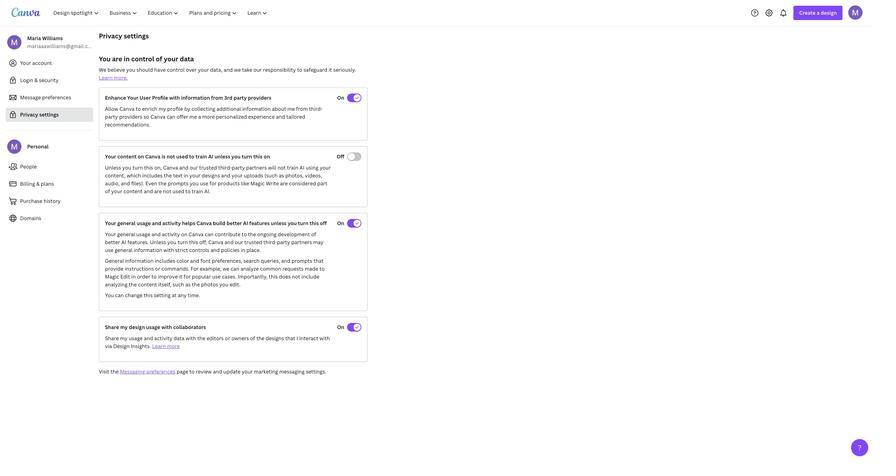 Task type: vqa. For each thing, say whether or not it's contained in the screenshot.
"Login & security"
yes



Task type: describe. For each thing, give the bounding box(es) containing it.
partners inside your general usage and activity on canva can contribute to the ongoing development of better ai features. unless you turn this off, canva and our trusted third-party partners may use general information with strict controls and policies in place.
[[291, 239, 312, 246]]

ai inside your general usage and activity on canva can contribute to the ongoing development of better ai features. unless you turn this off, canva and our trusted third-party partners may use general information with strict controls and policies in place.
[[121, 239, 126, 246]]

seriously.
[[333, 66, 356, 73]]

font
[[201, 257, 211, 264]]

0 horizontal spatial privacy settings
[[20, 111, 59, 118]]

in inside unless you turn this on, canva and our trusted third-party partners will not train ai using your content, which includes the text in your designs and your uploads (such as photos, videos, audio, and files). even the prompts you use for products like magic write are considered part of your content and are not used to train ai.
[[184, 172, 188, 179]]

use inside unless you turn this on, canva and our trusted third-party partners will not train ai using your content, which includes the text in your designs and your uploads (such as photos, videos, audio, and files). even the prompts you use for products like magic write are considered part of your content and are not used to train ai.
[[200, 180, 208, 187]]

insights.
[[131, 343, 151, 350]]

login & security link
[[6, 73, 93, 87]]

1 vertical spatial settings
[[39, 111, 59, 118]]

analyze
[[241, 265, 259, 272]]

2 horizontal spatial on
[[264, 153, 270, 160]]

0 horizontal spatial privacy
[[20, 111, 38, 118]]

this up "uploads"
[[254, 153, 263, 160]]

magic inside general information includes color and font preferences, search queries, and prompts that provide instructions or commands. for example, we can analyze common requests made to magic edit in order to improve it for popular use cases. importantly, this does not include analyzing the content itself, such as the photos you edit.
[[105, 273, 119, 280]]

?
[[858, 443, 862, 453]]

enhance your user profile with information from 3rd party providers
[[105, 94, 272, 101]]

canva up off,
[[189, 231, 204, 238]]

your general usage and activity on canva can contribute to the ongoing development of better ai features. unless you turn this off, canva and our trusted third-party partners may use general information with strict controls and policies in place.
[[105, 231, 324, 253]]

general information includes color and font preferences, search queries, and prompts that provide instructions or commands. for example, we can analyze common requests made to magic edit in order to improve it for popular use cases. importantly, this does not include analyzing the content itself, such as the photos you edit.
[[105, 257, 325, 288]]

you can change this setting at any time.
[[105, 292, 200, 299]]

trusted inside unless you turn this on, canva and our trusted third-party partners will not train ai using your content, which includes the text in your designs and your uploads (such as photos, videos, audio, and files). even the prompts you use for products like magic write are considered part of your content and are not used to train ai.
[[199, 164, 217, 171]]

to inside unless you turn this on, canva and our trusted third-party partners will not train ai using your content, which includes the text in your designs and your uploads (such as photos, videos, audio, and files). even the prompts you use for products like magic write are considered part of your content and are not used to train ai.
[[186, 188, 191, 195]]

0 vertical spatial control
[[131, 54, 154, 63]]

in up the believe
[[124, 54, 130, 63]]

1 vertical spatial learn
[[152, 343, 166, 350]]

general for your general usage and activity on canva can contribute to the ongoing development of better ai features. unless you turn this off, canva and our trusted third-party partners may use general information with strict controls and policies in place.
[[117, 231, 135, 238]]

review
[[196, 368, 212, 375]]

share my usage and activity data with the editors or owners of the designs that i interact with via design insights.
[[105, 335, 330, 350]]

share for share my usage and activity data with the editors or owners of the designs that i interact with via design insights.
[[105, 335, 119, 342]]

off
[[337, 153, 344, 160]]

personalized
[[216, 113, 247, 120]]

recommendations.
[[105, 121, 150, 128]]

content inside unless you turn this on, canva and our trusted third-party partners will not train ai using your content, which includes the text in your designs and your uploads (such as photos, videos, audio, and files). even the prompts you use for products like magic write are considered part of your content and are not used to train ai.
[[124, 188, 143, 195]]

providers inside allow canva to enrich my profile by collecting additional information about me from third- party providers so canva can offer me a more personalized experience and tailored recommendations.
[[119, 113, 142, 120]]

magic inside unless you turn this on, canva and our trusted third-party partners will not train ai using your content, which includes the text in your designs and your uploads (such as photos, videos, audio, and files). even the prompts you use for products like magic write are considered part of your content and are not used to train ai.
[[251, 180, 265, 187]]

have
[[154, 66, 166, 73]]

to right order
[[152, 273, 157, 280]]

1 vertical spatial me
[[190, 113, 197, 120]]

videos,
[[305, 172, 322, 179]]

content,
[[105, 172, 126, 179]]

products
[[218, 180, 240, 187]]

account
[[32, 60, 52, 66]]

turn up "uploads"
[[242, 153, 252, 160]]

you for you are in control of your data
[[99, 54, 111, 63]]

from inside allow canva to enrich my profile by collecting additional information about me from third- party providers so canva can offer me a more personalized experience and tailored recommendations.
[[296, 105, 308, 112]]

your content on canva is not used to train ai unless you turn this on
[[105, 153, 270, 160]]

billing & plans
[[20, 180, 54, 187]]

and inside share my usage and activity data with the editors or owners of the designs that i interact with via design insights.
[[144, 335, 153, 342]]

top level navigation element
[[49, 6, 274, 20]]

& for login
[[34, 77, 38, 84]]

using
[[306, 164, 319, 171]]

tailored
[[286, 113, 305, 120]]

you inside your general usage and activity on canva can contribute to the ongoing development of better ai features. unless you turn this off, canva and our trusted third-party partners may use general information with strict controls and policies in place.
[[167, 239, 176, 246]]

off
[[320, 220, 327, 227]]

information inside your general usage and activity on canva can contribute to the ongoing development of better ai features. unless you turn this off, canva and our trusted third-party partners may use general information with strict controls and policies in place.
[[134, 247, 162, 253]]

with up learn more at the left
[[161, 324, 172, 331]]

unless you turn this on, canva and our trusted third-party partners will not train ai using your content, which includes the text in your designs and your uploads (such as photos, videos, audio, and files). even the prompts you use for products like magic write are considered part of your content and are not used to train ai.
[[105, 164, 331, 195]]

instructions
[[125, 265, 154, 272]]

uploads
[[244, 172, 263, 179]]

the right visit
[[111, 368, 119, 375]]

your account
[[20, 60, 52, 66]]

it inside general information includes color and font preferences, search queries, and prompts that provide instructions or commands. for example, we can analyze common requests made to magic edit in order to improve it for popular use cases. importantly, this does not include analyzing the content itself, such as the photos you edit.
[[179, 273, 183, 280]]

create
[[800, 9, 816, 16]]

not down is
[[163, 188, 171, 195]]

data inside share my usage and activity data with the editors or owners of the designs that i interact with via design insights.
[[174, 335, 185, 342]]

a inside dropdown button
[[817, 9, 820, 16]]

for inside general information includes color and font preferences, search queries, and prompts that provide instructions or commands. for example, we can analyze common requests made to magic edit in order to improve it for popular use cases. importantly, this does not include analyzing the content itself, such as the photos you edit.
[[184, 273, 191, 280]]

learn more
[[152, 343, 180, 350]]

2 vertical spatial train
[[192, 188, 203, 195]]

williams
[[42, 35, 63, 42]]

1 horizontal spatial me
[[288, 105, 295, 112]]

the left editors
[[197, 335, 205, 342]]

design for my
[[129, 324, 145, 331]]

this inside general information includes color and font preferences, search queries, and prompts that provide instructions or commands. for example, we can analyze common requests made to magic edit in order to improve it for popular use cases. importantly, this does not include analyzing the content itself, such as the photos you edit.
[[269, 273, 278, 280]]

our inside we believe you should have control over your data, and we take our responsibility to safeguard it seriously. learn more.
[[254, 66, 262, 73]]

your for your general usage and activity on canva can contribute to the ongoing development of better ai features. unless you turn this off, canva and our trusted third-party partners may use general information with strict controls and policies in place.
[[105, 231, 116, 238]]

security
[[39, 77, 59, 84]]

and inside we believe you should have control over your data, and we take our responsibility to safeguard it seriously. learn more.
[[224, 66, 233, 73]]

you up products at top
[[232, 153, 241, 160]]

control inside we believe you should have control over your data, and we take our responsibility to safeguard it seriously. learn more.
[[167, 66, 185, 73]]

the down popular
[[192, 281, 200, 288]]

data,
[[210, 66, 223, 73]]

canva right off,
[[208, 239, 223, 246]]

0 vertical spatial data
[[180, 54, 194, 63]]

your up like
[[232, 172, 243, 179]]

that inside general information includes color and font preferences, search queries, and prompts that provide instructions or commands. for example, we can analyze common requests made to magic edit in order to improve it for popular use cases. importantly, this does not include analyzing the content itself, such as the photos you edit.
[[314, 257, 324, 264]]

and inside allow canva to enrich my profile by collecting additional information about me from third- party providers so canva can offer me a more personalized experience and tailored recommendations.
[[276, 113, 285, 120]]

may
[[313, 239, 324, 246]]

0 vertical spatial better
[[227, 220, 242, 227]]

at
[[172, 292, 177, 299]]

your right update
[[242, 368, 253, 375]]

0 vertical spatial settings
[[124, 32, 149, 40]]

0 vertical spatial privacy
[[99, 32, 122, 40]]

as inside general information includes color and font preferences, search queries, and prompts that provide instructions or commands. for example, we can analyze common requests made to magic edit in order to improve it for popular use cases. importantly, this does not include analyzing the content itself, such as the photos you edit.
[[185, 281, 191, 288]]

by
[[184, 105, 190, 112]]

canva down enrich
[[151, 113, 166, 120]]

information up 'collecting'
[[181, 94, 210, 101]]

update
[[223, 368, 241, 375]]

contribute
[[215, 231, 241, 238]]

i
[[297, 335, 298, 342]]

can inside your general usage and activity on canva can contribute to the ongoing development of better ai features. unless you turn this off, canva and our trusted third-party partners may use general information with strict controls and policies in place.
[[205, 231, 214, 238]]

third- inside allow canva to enrich my profile by collecting additional information about me from third- party providers so canva can offer me a more personalized experience and tailored recommendations.
[[309, 105, 323, 112]]

the right 'owners'
[[257, 335, 265, 342]]

text
[[173, 172, 183, 179]]

people
[[20, 163, 37, 170]]

usage for data
[[129, 335, 143, 342]]

design for a
[[821, 9, 837, 16]]

any
[[178, 292, 187, 299]]

visit the messaging preferences page to review and update your marketing messaging settings.
[[99, 368, 327, 375]]

the up change
[[129, 281, 137, 288]]

your right text
[[190, 172, 201, 179]]

for
[[191, 265, 199, 272]]

turn inside your general usage and activity on canva can contribute to the ongoing development of better ai features. unless you turn this off, canva and our trusted third-party partners may use general information with strict controls and policies in place.
[[178, 239, 188, 246]]

does
[[279, 273, 291, 280]]

party right 3rd on the left
[[234, 94, 247, 101]]

can inside allow canva to enrich my profile by collecting additional information about me from third- party providers so canva can offer me a more personalized experience and tailored recommendations.
[[167, 113, 175, 120]]

believe
[[108, 66, 125, 73]]

allow canva to enrich my profile by collecting additional information about me from third- party providers so canva can offer me a more personalized experience and tailored recommendations.
[[105, 105, 323, 128]]

0 vertical spatial used
[[176, 153, 188, 160]]

via
[[105, 343, 112, 350]]

additional
[[217, 105, 241, 112]]

policies
[[221, 247, 240, 253]]

unless inside your general usage and activity on canva can contribute to the ongoing development of better ai features. unless you turn this off, canva and our trusted third-party partners may use general information with strict controls and policies in place.
[[150, 239, 166, 246]]

personal
[[27, 143, 49, 150]]

prompts inside unless you turn this on, canva and our trusted third-party partners will not train ai using your content, which includes the text in your designs and your uploads (such as photos, videos, audio, and files). even the prompts you use for products like magic write are considered part of your content and are not used to train ai.
[[168, 180, 189, 187]]

0 vertical spatial content
[[117, 153, 137, 160]]

canva right allow
[[120, 105, 135, 112]]

2 on from the top
[[337, 220, 344, 227]]

editors
[[207, 335, 224, 342]]

third- inside unless you turn this on, canva and our trusted third-party partners will not train ai using your content, which includes the text in your designs and your uploads (such as photos, videos, audio, and files). even the prompts you use for products like magic write are considered part of your content and are not used to train ai.
[[218, 164, 232, 171]]

you inside general information includes color and font preferences, search queries, and prompts that provide instructions or commands. for example, we can analyze common requests made to magic edit in order to improve it for popular use cases. importantly, this does not include analyzing the content itself, such as the photos you edit.
[[220, 281, 229, 288]]

user
[[140, 94, 151, 101]]

partners inside unless you turn this on, canva and our trusted third-party partners will not train ai using your content, which includes the text in your designs and your uploads (such as photos, videos, audio, and files). even the prompts you use for products like magic write are considered part of your content and are not used to train ai.
[[246, 164, 267, 171]]

learn more. link
[[99, 74, 128, 81]]

learn more link
[[152, 343, 180, 350]]

used inside unless you turn this on, canva and our trusted third-party partners will not train ai using your content, which includes the text in your designs and your uploads (such as photos, videos, audio, and files). even the prompts you use for products like magic write are considered part of your content and are not used to train ai.
[[173, 188, 184, 195]]

even
[[146, 180, 157, 187]]

turn inside unless you turn this on, canva and our trusted third-party partners will not train ai using your content, which includes the text in your designs and your uploads (such as photos, videos, audio, and files). even the prompts you use for products like magic write are considered part of your content and are not used to train ai.
[[133, 164, 143, 171]]

order
[[137, 273, 150, 280]]

popular
[[192, 273, 211, 280]]

use inside general information includes color and font preferences, search queries, and prompts that provide instructions or commands. for example, we can analyze common requests made to magic edit in order to improve it for popular use cases. importantly, this does not include analyzing the content itself, such as the photos you edit.
[[212, 273, 221, 280]]

we
[[99, 66, 106, 73]]

our inside unless you turn this on, canva and our trusted third-party partners will not train ai using your content, which includes the text in your designs and your uploads (such as photos, videos, audio, and files). even the prompts you use for products like magic write are considered part of your content and are not used to train ai.
[[190, 164, 198, 171]]

general for your general usage and activity helps canva build better ai features unless you turn this off
[[117, 220, 136, 227]]

1 horizontal spatial privacy settings
[[99, 32, 149, 40]]

can inside general information includes color and font preferences, search queries, and prompts that provide instructions or commands. for example, we can analyze common requests made to magic edit in order to improve it for popular use cases. importantly, this does not include analyzing the content itself, such as the photos you edit.
[[231, 265, 239, 272]]

2 vertical spatial general
[[115, 247, 133, 253]]

1 horizontal spatial preferences
[[146, 368, 175, 375]]

build
[[213, 220, 226, 227]]

will
[[268, 164, 276, 171]]

content inside general information includes color and font preferences, search queries, and prompts that provide instructions or commands. for example, we can analyze common requests made to magic edit in order to improve it for popular use cases. importantly, this does not include analyzing the content itself, such as the photos you edit.
[[138, 281, 157, 288]]

to right 'page'
[[190, 368, 195, 375]]

activity for data
[[154, 335, 172, 342]]

about
[[272, 105, 286, 112]]

login & security
[[20, 77, 59, 84]]

your account link
[[6, 56, 93, 70]]

commands.
[[162, 265, 190, 272]]

designs inside unless you turn this on, canva and our trusted third-party partners will not train ai using your content, which includes the text in your designs and your uploads (such as photos, videos, audio, and files). even the prompts you use for products like magic write are considered part of your content and are not used to train ai.
[[202, 172, 220, 179]]

includes inside general information includes color and font preferences, search queries, and prompts that provide instructions or commands. for example, we can analyze common requests made to magic edit in order to improve it for popular use cases. importantly, this does not include analyzing the content itself, such as the photos you edit.
[[155, 257, 175, 264]]

0 horizontal spatial from
[[211, 94, 223, 101]]

the left text
[[164, 172, 172, 179]]

you up the development
[[288, 220, 297, 227]]

in inside general information includes color and font preferences, search queries, and prompts that provide instructions or commands. for example, we can analyze common requests made to magic edit in order to improve it for popular use cases. importantly, this does not include analyzing the content itself, such as the photos you edit.
[[131, 273, 136, 280]]

in inside your general usage and activity on canva can contribute to the ongoing development of better ai features. unless you turn this off, canva and our trusted third-party partners may use general information with strict controls and policies in place.
[[241, 247, 245, 253]]

messaging preferences link
[[120, 368, 175, 375]]

0 horizontal spatial more
[[167, 343, 180, 350]]

collaborators
[[173, 324, 206, 331]]

includes inside unless you turn this on, canva and our trusted third-party partners will not train ai using your content, which includes the text in your designs and your uploads (such as photos, videos, audio, and files). even the prompts you use for products like magic write are considered part of your content and are not used to train ai.
[[142, 172, 163, 179]]

& for billing
[[36, 180, 40, 187]]

0 vertical spatial are
[[112, 54, 122, 63]]

example,
[[200, 265, 222, 272]]

this left the setting at the left bottom
[[144, 292, 153, 299]]

purchase history link
[[6, 194, 93, 208]]

not right the will on the top
[[278, 164, 286, 171]]

your up have
[[164, 54, 178, 63]]

1 horizontal spatial are
[[154, 188, 162, 195]]

preferences,
[[212, 257, 242, 264]]

0 horizontal spatial unless
[[215, 153, 230, 160]]

photos
[[201, 281, 218, 288]]

analyzing
[[105, 281, 128, 288]]

profile
[[152, 94, 168, 101]]

you down your content on canva is not used to train ai unless you turn this on
[[190, 180, 199, 187]]

with down the collaborators
[[186, 335, 196, 342]]

message preferences
[[20, 94, 71, 101]]

share for share my design usage with collaborators
[[105, 324, 119, 331]]

features
[[250, 220, 270, 227]]

your right using
[[320, 164, 331, 171]]

safeguard
[[304, 66, 328, 73]]



Task type: locate. For each thing, give the bounding box(es) containing it.
of inside unless you turn this on, canva and our trusted third-party partners will not train ai using your content, which includes the text in your designs and your uploads (such as photos, videos, audio, and files). even the prompts you use for products like magic write are considered part of your content and are not used to train ai.
[[105, 188, 110, 195]]

0 horizontal spatial magic
[[105, 273, 119, 280]]

0 vertical spatial more
[[202, 113, 215, 120]]

change
[[125, 292, 143, 299]]

better up contribute
[[227, 220, 242, 227]]

0 horizontal spatial preferences
[[42, 94, 71, 101]]

my for usage
[[120, 335, 128, 342]]

activity up learn more at the left
[[154, 335, 172, 342]]

party inside your general usage and activity on canva can contribute to the ongoing development of better ai features. unless you turn this off, canva and our trusted third-party partners may use general information with strict controls and policies in place.
[[277, 239, 290, 246]]

information down features.
[[134, 247, 162, 253]]

data up over
[[180, 54, 194, 63]]

privacy settings link
[[6, 108, 93, 122]]

0 vertical spatial trusted
[[199, 164, 217, 171]]

0 vertical spatial or
[[155, 265, 160, 272]]

designs inside share my usage and activity data with the editors or owners of the designs that i interact with via design insights.
[[266, 335, 284, 342]]

1 horizontal spatial unless
[[271, 220, 287, 227]]

1 vertical spatial general
[[117, 231, 135, 238]]

the down features
[[248, 231, 256, 238]]

1 vertical spatial providers
[[119, 113, 142, 120]]

design inside dropdown button
[[821, 9, 837, 16]]

on inside your general usage and activity on canva can contribute to the ongoing development of better ai features. unless you turn this off, canva and our trusted third-party partners may use general information with strict controls and policies in place.
[[181, 231, 187, 238]]

color
[[177, 257, 189, 264]]

designs left the i
[[266, 335, 284, 342]]

features.
[[128, 239, 149, 246]]

your
[[164, 54, 178, 63], [198, 66, 209, 73], [320, 164, 331, 171], [190, 172, 201, 179], [232, 172, 243, 179], [111, 188, 122, 195], [242, 368, 253, 375]]

2 horizontal spatial use
[[212, 273, 221, 280]]

used down text
[[173, 188, 184, 195]]

share
[[105, 324, 119, 331], [105, 335, 119, 342]]

can up 'cases.'
[[231, 265, 239, 272]]

a down 'collecting'
[[198, 113, 201, 120]]

history
[[44, 198, 61, 204]]

activity inside your general usage and activity on canva can contribute to the ongoing development of better ai features. unless you turn this off, canva and our trusted third-party partners may use general information with strict controls and policies in place.
[[162, 231, 180, 238]]

0 horizontal spatial a
[[198, 113, 201, 120]]

0 vertical spatial partners
[[246, 164, 267, 171]]

1 horizontal spatial partners
[[291, 239, 312, 246]]

0 horizontal spatial settings
[[39, 111, 59, 118]]

0 vertical spatial preferences
[[42, 94, 71, 101]]

train up photos, at left
[[287, 164, 299, 171]]

helps
[[182, 220, 195, 227]]

0 horizontal spatial third-
[[218, 164, 232, 171]]

plans
[[41, 180, 54, 187]]

1 vertical spatial unless
[[150, 239, 166, 246]]

1 vertical spatial magic
[[105, 273, 119, 280]]

1 horizontal spatial as
[[279, 172, 284, 179]]

1 horizontal spatial control
[[167, 66, 185, 73]]

privacy up the believe
[[99, 32, 122, 40]]

are right write
[[280, 180, 288, 187]]

to left enrich
[[136, 105, 141, 112]]

information inside general information includes color and font preferences, search queries, and prompts that provide instructions or commands. for example, we can analyze common requests made to magic edit in order to improve it for popular use cases. importantly, this does not include analyzing the content itself, such as the photos you edit.
[[125, 257, 154, 264]]

cases.
[[222, 273, 237, 280]]

to right made
[[320, 265, 325, 272]]

our up policies
[[235, 239, 243, 246]]

of inside share my usage and activity data with the editors or owners of the designs that i interact with via design insights.
[[250, 335, 255, 342]]

usage for helps
[[137, 220, 151, 227]]

ai left using
[[300, 164, 305, 171]]

it inside we believe you should have control over your data, and we take our responsibility to safeguard it seriously. learn more.
[[329, 66, 332, 73]]

your for your general usage and activity helps canva build better ai features unless you turn this off
[[105, 220, 116, 227]]

requests
[[283, 265, 304, 272]]

canva left is
[[145, 153, 160, 160]]

providers
[[248, 94, 272, 101], [119, 113, 142, 120]]

design
[[113, 343, 130, 350]]

your general usage and activity helps canva build better ai features unless you turn this off
[[105, 220, 327, 227]]

0 vertical spatial on
[[337, 94, 344, 101]]

unless inside unless you turn this on, canva and our trusted third-party partners will not train ai using your content, which includes the text in your designs and your uploads (such as photos, videos, audio, and files). even the prompts you use for products like magic write are considered part of your content and are not used to train ai.
[[105, 164, 121, 171]]

the
[[164, 172, 172, 179], [159, 180, 167, 187], [248, 231, 256, 238], [129, 281, 137, 288], [192, 281, 200, 288], [197, 335, 205, 342], [257, 335, 265, 342], [111, 368, 119, 375]]

1 vertical spatial that
[[285, 335, 295, 342]]

0 horizontal spatial providers
[[119, 113, 142, 120]]

0 vertical spatial you
[[99, 54, 111, 63]]

0 vertical spatial for
[[210, 180, 217, 187]]

1 vertical spatial unless
[[271, 220, 287, 227]]

1 vertical spatial activity
[[162, 231, 180, 238]]

as right (such
[[279, 172, 284, 179]]

with right interact
[[320, 335, 330, 342]]

1 vertical spatial on
[[337, 220, 344, 227]]

are up the believe
[[112, 54, 122, 63]]

message
[[20, 94, 41, 101]]

enrich
[[142, 105, 157, 112]]

of right 'owners'
[[250, 335, 255, 342]]

content
[[117, 153, 137, 160], [124, 188, 143, 195], [138, 281, 157, 288]]

0 vertical spatial &
[[34, 77, 38, 84]]

2 vertical spatial content
[[138, 281, 157, 288]]

1 horizontal spatial design
[[821, 9, 837, 16]]

ai
[[208, 153, 213, 160], [300, 164, 305, 171], [243, 220, 248, 227], [121, 239, 126, 246]]

activity
[[163, 220, 181, 227], [162, 231, 180, 238], [154, 335, 172, 342]]

not right is
[[167, 153, 175, 160]]

train up unless you turn this on, canva and our trusted third-party partners will not train ai using your content, which includes the text in your designs and your uploads (such as photos, videos, audio, and files). even the prompts you use for products like magic write are considered part of your content and are not used to train ai.
[[196, 153, 207, 160]]

off,
[[199, 239, 207, 246]]

for inside unless you turn this on, canva and our trusted third-party partners will not train ai using your content, which includes the text in your designs and your uploads (such as photos, videos, audio, and files). even the prompts you use for products like magic write are considered part of your content and are not used to train ai.
[[210, 180, 217, 187]]

0 horizontal spatial on
[[138, 153, 144, 160]]

this inside unless you turn this on, canva and our trusted third-party partners will not train ai using your content, which includes the text in your designs and your uploads (such as photos, videos, audio, and files). even the prompts you use for products like magic write are considered part of your content and are not used to train ai.
[[144, 164, 153, 171]]

are
[[112, 54, 122, 63], [280, 180, 288, 187], [154, 188, 162, 195]]

it
[[329, 66, 332, 73], [179, 273, 183, 280]]

2 share from the top
[[105, 335, 119, 342]]

1 vertical spatial control
[[167, 66, 185, 73]]

activity up the strict
[[162, 231, 180, 238]]

edit.
[[230, 281, 241, 288]]

learn inside we believe you should have control over your data, and we take our responsibility to safeguard it seriously. learn more.
[[99, 74, 113, 81]]

information
[[181, 94, 210, 101], [242, 105, 271, 112], [134, 247, 162, 253], [125, 257, 154, 264]]

unless up unless you turn this on, canva and our trusted third-party partners will not train ai using your content, which includes the text in your designs and your uploads (such as photos, videos, audio, and files). even the prompts you use for products like magic write are considered part of your content and are not used to train ai.
[[215, 153, 230, 160]]

activity for helps
[[163, 220, 181, 227]]

edit
[[120, 273, 130, 280]]

0 horizontal spatial use
[[105, 247, 113, 253]]

experience
[[248, 113, 275, 120]]

you inside we believe you should have control over your data, and we take our responsibility to safeguard it seriously. learn more.
[[126, 66, 135, 73]]

write
[[266, 180, 279, 187]]

not inside general information includes color and font preferences, search queries, and prompts that provide instructions or commands. for example, we can analyze common requests made to magic edit in order to improve it for popular use cases. importantly, this does not include analyzing the content itself, such as the photos you edit.
[[292, 273, 300, 280]]

0 horizontal spatial it
[[179, 273, 183, 280]]

canva inside unless you turn this on, canva and our trusted third-party partners will not train ai using your content, which includes the text in your designs and your uploads (such as photos, videos, audio, and files). even the prompts you use for products like magic write are considered part of your content and are not used to train ai.
[[163, 164, 178, 171]]

our down your content on canva is not used to train ai unless you turn this on
[[190, 164, 198, 171]]

1 horizontal spatial more
[[202, 113, 215, 120]]

better inside your general usage and activity on canva can contribute to the ongoing development of better ai features. unless you turn this off, canva and our trusted third-party partners may use general information with strict controls and policies in place.
[[105, 239, 120, 246]]

or inside share my usage and activity data with the editors or owners of the designs that i interact with via design insights.
[[225, 335, 230, 342]]

a
[[817, 9, 820, 16], [198, 113, 201, 120]]

you up which
[[122, 164, 131, 171]]

people link
[[6, 160, 93, 174]]

that inside share my usage and activity data with the editors or owners of the designs that i interact with via design insights.
[[285, 335, 295, 342]]

my inside allow canva to enrich my profile by collecting additional information about me from third- party providers so canva can offer me a more personalized experience and tailored recommendations.
[[159, 105, 166, 112]]

1 vertical spatial a
[[198, 113, 201, 120]]

0 horizontal spatial learn
[[99, 74, 113, 81]]

we inside general information includes color and font preferences, search queries, and prompts that provide instructions or commands. for example, we can analyze common requests made to magic edit in order to improve it for popular use cases. importantly, this does not include analyzing the content itself, such as the photos you edit.
[[223, 265, 230, 272]]

or up improve
[[155, 265, 160, 272]]

development
[[278, 231, 310, 238]]

provide
[[105, 265, 124, 272]]

billing
[[20, 180, 35, 187]]

2 vertical spatial our
[[235, 239, 243, 246]]

activity inside share my usage and activity data with the editors or owners of the designs that i interact with via design insights.
[[154, 335, 172, 342]]

it up 'such'
[[179, 273, 183, 280]]

design right create
[[821, 9, 837, 16]]

the right even
[[159, 180, 167, 187]]

for down "for"
[[184, 273, 191, 280]]

0 horizontal spatial better
[[105, 239, 120, 246]]

domains
[[20, 215, 41, 222]]

my for design
[[120, 324, 128, 331]]

1 vertical spatial my
[[120, 324, 128, 331]]

0 vertical spatial general
[[117, 220, 136, 227]]

1 vertical spatial prompts
[[292, 257, 313, 264]]

ai.
[[204, 188, 211, 195]]

maria williams mariaaawilliams@gmail.com
[[27, 35, 96, 49]]

0 horizontal spatial or
[[155, 265, 160, 272]]

1 vertical spatial content
[[124, 188, 143, 195]]

ongoing
[[257, 231, 277, 238]]

party inside allow canva to enrich my profile by collecting additional information about me from third- party providers so canva can offer me a more personalized experience and tailored recommendations.
[[105, 113, 118, 120]]

providers up experience
[[248, 94, 272, 101]]

unless
[[105, 164, 121, 171], [150, 239, 166, 246]]

0 horizontal spatial designs
[[202, 172, 220, 179]]

1 vertical spatial &
[[36, 180, 40, 187]]

1 vertical spatial our
[[190, 164, 198, 171]]

queries,
[[261, 257, 280, 264]]

more inside allow canva to enrich my profile by collecting additional information about me from third- party providers so canva can offer me a more personalized experience and tailored recommendations.
[[202, 113, 215, 120]]

we left take at the top
[[234, 66, 241, 73]]

you up the strict
[[167, 239, 176, 246]]

your inside we believe you should have control over your data, and we take our responsibility to safeguard it seriously. learn more.
[[198, 66, 209, 73]]

third-
[[309, 105, 323, 112], [218, 164, 232, 171], [264, 239, 277, 246]]

responsibility
[[263, 66, 296, 73]]

include
[[302, 273, 320, 280]]

information up experience
[[242, 105, 271, 112]]

more down 'collecting'
[[202, 113, 215, 120]]

design
[[821, 9, 837, 16], [129, 324, 145, 331]]

made
[[305, 265, 319, 272]]

2 horizontal spatial third-
[[309, 105, 323, 112]]

information up instructions
[[125, 257, 154, 264]]

or inside general information includes color and font preferences, search queries, and prompts that provide instructions or commands. for example, we can analyze common requests made to magic edit in order to improve it for popular use cases. importantly, this does not include analyzing the content itself, such as the photos you edit.
[[155, 265, 160, 272]]

privacy settings up you are in control of your data
[[99, 32, 149, 40]]

this left off
[[310, 220, 319, 227]]

photos,
[[286, 172, 304, 179]]

on for share my usage and activity data with the editors or owners of the designs that i interact with via design insights.
[[337, 324, 344, 331]]

files).
[[131, 180, 144, 187]]

it left seriously.
[[329, 66, 332, 73]]

0 vertical spatial that
[[314, 257, 324, 264]]

1 vertical spatial privacy
[[20, 111, 38, 118]]

usage inside your general usage and activity on canva can contribute to the ongoing development of better ai features. unless you turn this off, canva and our trusted third-party partners may use general information with strict controls and policies in place.
[[136, 231, 150, 238]]

0 horizontal spatial we
[[223, 265, 230, 272]]

0 vertical spatial unless
[[215, 153, 230, 160]]

my inside share my usage and activity data with the editors or owners of the designs that i interact with via design insights.
[[120, 335, 128, 342]]

0 vertical spatial activity
[[163, 220, 181, 227]]

we down preferences,
[[223, 265, 230, 272]]

you for you can change this setting at any time.
[[105, 292, 114, 299]]

your
[[20, 60, 31, 66], [127, 94, 138, 101], [105, 153, 116, 160], [105, 220, 116, 227], [105, 231, 116, 238]]

1 vertical spatial data
[[174, 335, 185, 342]]

0 vertical spatial providers
[[248, 94, 272, 101]]

importantly,
[[238, 273, 268, 280]]

1 horizontal spatial that
[[314, 257, 324, 264]]

over
[[186, 66, 197, 73]]

data up learn more link
[[174, 335, 185, 342]]

of up have
[[156, 54, 162, 63]]

should
[[137, 66, 153, 73]]

1 horizontal spatial settings
[[124, 32, 149, 40]]

2 horizontal spatial are
[[280, 180, 288, 187]]

privacy
[[99, 32, 122, 40], [20, 111, 38, 118]]

information inside allow canva to enrich my profile by collecting additional information about me from third- party providers so canva can offer me a more personalized experience and tailored recommendations.
[[242, 105, 271, 112]]

of up may
[[311, 231, 316, 238]]

our inside your general usage and activity on canva can contribute to the ongoing development of better ai features. unless you turn this off, canva and our trusted third-party partners may use general information with strict controls and policies in place.
[[235, 239, 243, 246]]

canva
[[120, 105, 135, 112], [151, 113, 166, 120], [145, 153, 160, 160], [163, 164, 178, 171], [197, 220, 212, 227], [189, 231, 204, 238], [208, 239, 223, 246]]

control left over
[[167, 66, 185, 73]]

0 horizontal spatial design
[[129, 324, 145, 331]]

ai left features
[[243, 220, 248, 227]]

1 share from the top
[[105, 324, 119, 331]]

1 vertical spatial designs
[[266, 335, 284, 342]]

messaging
[[120, 368, 145, 375]]

2 vertical spatial third-
[[264, 239, 277, 246]]

that left the i
[[285, 335, 295, 342]]

you down the analyzing
[[105, 292, 114, 299]]

to inside allow canva to enrich my profile by collecting additional information about me from third- party providers so canva can offer me a more personalized experience and tailored recommendations.
[[136, 105, 141, 112]]

ai up unless you turn this on, canva and our trusted third-party partners will not train ai using your content, which includes the text in your designs and your uploads (such as photos, videos, audio, and files). even the prompts you use for products like magic write are considered part of your content and are not used to train ai.
[[208, 153, 213, 160]]

1 horizontal spatial magic
[[251, 180, 265, 187]]

we inside we believe you should have control over your data, and we take our responsibility to safeguard it seriously. learn more.
[[234, 66, 241, 73]]

so
[[144, 113, 149, 120]]

your inside your general usage and activity on canva can contribute to the ongoing development of better ai features. unless you turn this off, canva and our trusted third-party partners may use general information with strict controls and policies in place.
[[105, 231, 116, 238]]

as inside unless you turn this on, canva and our trusted third-party partners will not train ai using your content, which includes the text in your designs and your uploads (such as photos, videos, audio, and files). even the prompts you use for products like magic write are considered part of your content and are not used to train ai.
[[279, 172, 284, 179]]

turn up which
[[133, 164, 143, 171]]

message preferences link
[[6, 90, 93, 105]]

to inside we believe you should have control over your data, and we take our responsibility to safeguard it seriously. learn more.
[[297, 66, 302, 73]]

from left 3rd on the left
[[211, 94, 223, 101]]

1 vertical spatial design
[[129, 324, 145, 331]]

1 vertical spatial from
[[296, 105, 308, 112]]

search
[[244, 257, 260, 264]]

allow
[[105, 105, 118, 112]]

common
[[260, 265, 281, 272]]

use up "ai."
[[200, 180, 208, 187]]

this
[[254, 153, 263, 160], [144, 164, 153, 171], [310, 220, 319, 227], [189, 239, 198, 246], [269, 273, 278, 280], [144, 292, 153, 299]]

on up which
[[138, 153, 144, 160]]

0 vertical spatial train
[[196, 153, 207, 160]]

your inside "your account" link
[[20, 60, 31, 66]]

trusted inside your general usage and activity on canva can contribute to the ongoing development of better ai features. unless you turn this off, canva and our trusted third-party partners may use general information with strict controls and policies in place.
[[245, 239, 262, 246]]

0 vertical spatial third-
[[309, 105, 323, 112]]

data
[[180, 54, 194, 63], [174, 335, 185, 342]]

2 vertical spatial on
[[337, 324, 344, 331]]

interact
[[299, 335, 318, 342]]

control up the should
[[131, 54, 154, 63]]

1 vertical spatial train
[[287, 164, 299, 171]]

can down profile
[[167, 113, 175, 120]]

from
[[211, 94, 223, 101], [296, 105, 308, 112]]

unless up content,
[[105, 164, 121, 171]]

in right edit
[[131, 273, 136, 280]]

can down the analyzing
[[115, 292, 124, 299]]

on up the will on the top
[[264, 153, 270, 160]]

with up profile
[[169, 94, 180, 101]]

you
[[126, 66, 135, 73], [232, 153, 241, 160], [122, 164, 131, 171], [190, 180, 199, 187], [288, 220, 297, 227], [167, 239, 176, 246], [220, 281, 229, 288]]

as right 'such'
[[185, 281, 191, 288]]

1 vertical spatial we
[[223, 265, 230, 272]]

your for your account
[[20, 60, 31, 66]]

(such
[[265, 172, 278, 179]]

a inside allow canva to enrich my profile by collecting additional information about me from third- party providers so canva can offer me a more personalized experience and tailored recommendations.
[[198, 113, 201, 120]]

usage inside share my usage and activity data with the editors or owners of the designs that i interact with via design insights.
[[129, 335, 143, 342]]

1 horizontal spatial it
[[329, 66, 332, 73]]

1 vertical spatial it
[[179, 273, 183, 280]]

1 on from the top
[[337, 94, 344, 101]]

& left plans at the top left
[[36, 180, 40, 187]]

activity for on
[[162, 231, 180, 238]]

0 horizontal spatial me
[[190, 113, 197, 120]]

enhance
[[105, 94, 126, 101]]

on down helps on the left top of the page
[[181, 231, 187, 238]]

to inside your general usage and activity on canva can contribute to the ongoing development of better ai features. unless you turn this off, canva and our trusted third-party partners may use general information with strict controls and policies in place.
[[242, 231, 247, 238]]

1 horizontal spatial trusted
[[245, 239, 262, 246]]

is
[[162, 153, 166, 160]]

party
[[234, 94, 247, 101], [105, 113, 118, 120], [232, 164, 245, 171], [277, 239, 290, 246]]

unless right features.
[[150, 239, 166, 246]]

third- inside your general usage and activity on canva can contribute to the ongoing development of better ai features. unless you turn this off, canva and our trusted third-party partners may use general information with strict controls and policies in place.
[[264, 239, 277, 246]]

use up general on the bottom left of page
[[105, 247, 113, 253]]

0 vertical spatial me
[[288, 105, 295, 112]]

with inside your general usage and activity on canva can contribute to the ongoing development of better ai features. unless you turn this off, canva and our trusted third-party partners may use general information with strict controls and policies in place.
[[164, 247, 174, 253]]

your right over
[[198, 66, 209, 73]]

party inside unless you turn this on, canva and our trusted third-party partners will not train ai using your content, which includes the text in your designs and your uploads (such as photos, videos, audio, and files). even the prompts you use for products like magic write are considered part of your content and are not used to train ai.
[[232, 164, 245, 171]]

not down requests
[[292, 273, 300, 280]]

use inside your general usage and activity on canva can contribute to the ongoing development of better ai features. unless you turn this off, canva and our trusted third-party partners may use general information with strict controls and policies in place.
[[105, 247, 113, 253]]

magic down provide
[[105, 273, 119, 280]]

designs
[[202, 172, 220, 179], [266, 335, 284, 342]]

partners down the development
[[291, 239, 312, 246]]

on,
[[154, 164, 162, 171]]

canva up text
[[163, 164, 178, 171]]

0 horizontal spatial trusted
[[199, 164, 217, 171]]

in right text
[[184, 172, 188, 179]]

party down the development
[[277, 239, 290, 246]]

ai inside unless you turn this on, canva and our trusted third-party partners will not train ai using your content, which includes the text in your designs and your uploads (such as photos, videos, audio, and files). even the prompts you use for products like magic write are considered part of your content and are not used to train ai.
[[300, 164, 305, 171]]

take
[[242, 66, 252, 73]]

0 vertical spatial magic
[[251, 180, 265, 187]]

on for allow canva to enrich my profile by collecting additional information about me from third- party providers so canva can offer me a more personalized experience and tailored recommendations.
[[337, 94, 344, 101]]

preferences inside message preferences link
[[42, 94, 71, 101]]

this inside your general usage and activity on canva can contribute to the ongoing development of better ai features. unless you turn this off, canva and our trusted third-party partners may use general information with strict controls and policies in place.
[[189, 239, 198, 246]]

3rd
[[224, 94, 233, 101]]

to right is
[[189, 153, 194, 160]]

with
[[169, 94, 180, 101], [164, 247, 174, 253], [161, 324, 172, 331], [186, 335, 196, 342], [320, 335, 330, 342]]

as
[[279, 172, 284, 179], [185, 281, 191, 288]]

share inside share my usage and activity data with the editors or owners of the designs that i interact with via design insights.
[[105, 335, 119, 342]]

or
[[155, 265, 160, 272], [225, 335, 230, 342]]

maria williams image
[[849, 5, 863, 20]]

1 horizontal spatial better
[[227, 220, 242, 227]]

1 vertical spatial are
[[280, 180, 288, 187]]

that
[[314, 257, 324, 264], [285, 335, 295, 342]]

1 horizontal spatial providers
[[248, 94, 272, 101]]

providers up the recommendations.
[[119, 113, 142, 120]]

1 horizontal spatial learn
[[152, 343, 166, 350]]

the inside your general usage and activity on canva can contribute to the ongoing development of better ai features. unless you turn this off, canva and our trusted third-party partners may use general information with strict controls and policies in place.
[[248, 231, 256, 238]]

or right editors
[[225, 335, 230, 342]]

content up which
[[117, 153, 137, 160]]

of inside your general usage and activity on canva can contribute to the ongoing development of better ai features. unless you turn this off, canva and our trusted third-party partners may use general information with strict controls and policies in place.
[[311, 231, 316, 238]]

this left off,
[[189, 239, 198, 246]]

content down 'files).'
[[124, 188, 143, 195]]

prompts up requests
[[292, 257, 313, 264]]

1 horizontal spatial our
[[235, 239, 243, 246]]

0 vertical spatial design
[[821, 9, 837, 16]]

setting
[[154, 292, 171, 299]]

1 vertical spatial partners
[[291, 239, 312, 246]]

turn up the development
[[298, 220, 309, 227]]

your for your content on canva is not used to train ai unless you turn this on
[[105, 153, 116, 160]]

use down example,
[[212, 273, 221, 280]]

trusted up place.
[[245, 239, 262, 246]]

0 horizontal spatial our
[[190, 164, 198, 171]]

1 horizontal spatial from
[[296, 105, 308, 112]]

trusted
[[199, 164, 217, 171], [245, 239, 262, 246]]

strict
[[175, 247, 188, 253]]

preferences down login & security link
[[42, 94, 71, 101]]

which
[[127, 172, 141, 179]]

canva left "build"
[[197, 220, 212, 227]]

your down audio,
[[111, 188, 122, 195]]

you
[[99, 54, 111, 63], [105, 292, 114, 299]]

prompts inside general information includes color and font preferences, search queries, and prompts that provide instructions or commands. for example, we can analyze common requests made to magic edit in order to improve it for popular use cases. importantly, this does not include analyzing the content itself, such as the photos you edit.
[[292, 257, 313, 264]]

3 on from the top
[[337, 324, 344, 331]]

for
[[210, 180, 217, 187], [184, 273, 191, 280]]

usage for on
[[136, 231, 150, 238]]

settings down message preferences link
[[39, 111, 59, 118]]



